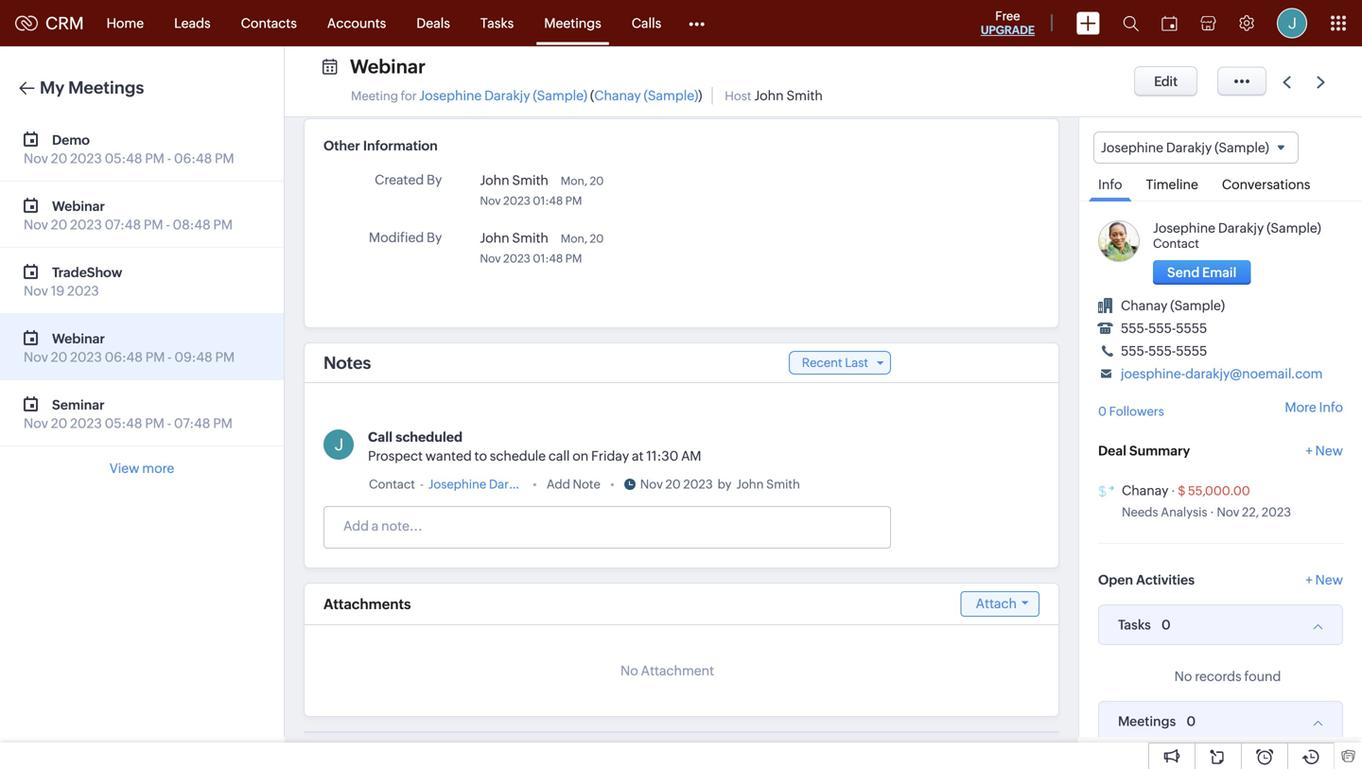 Task type: vqa. For each thing, say whether or not it's contained in the screenshot.


Task type: describe. For each thing, give the bounding box(es) containing it.
information
[[363, 138, 438, 153]]

calls
[[632, 16, 662, 31]]

(sample) inside the josephine darakjy (sample) contact
[[1267, 221, 1322, 236]]

leads
[[174, 16, 211, 31]]

mon, for created by
[[561, 175, 588, 187]]

view
[[110, 461, 140, 476]]

11:30
[[647, 449, 679, 464]]

20 inside demo nov 20 2023 05:48 pm - 06:48 pm
[[51, 151, 67, 166]]

)
[[699, 88, 703, 103]]

deals link
[[402, 0, 465, 46]]

activities
[[1137, 573, 1195, 588]]

josephine inside the josephine darakjy (sample) contact
[[1154, 221, 1216, 236]]

0 followers
[[1099, 405, 1165, 419]]

crm link
[[15, 13, 84, 33]]

more info
[[1285, 400, 1344, 415]]

- for 08:48
[[166, 217, 170, 232]]

john smith for modified by
[[480, 230, 549, 246]]

timeline link
[[1137, 164, 1208, 201]]

tradeshow
[[52, 265, 122, 280]]

01:48 for modified by
[[533, 252, 563, 265]]

to
[[475, 449, 487, 464]]

prospect
[[368, 449, 423, 464]]

(sample) down call
[[534, 477, 585, 492]]

2 + from the top
[[1306, 573, 1313, 588]]

20 inside webinar nov 20 2023 07:48 pm - 08:48 pm
[[51, 217, 67, 232]]

0 for meetings
[[1187, 714, 1196, 729]]

profile element
[[1266, 0, 1319, 46]]

other information
[[324, 138, 438, 153]]

recent last
[[802, 356, 869, 370]]

analysis
[[1161, 505, 1208, 520]]

my
[[40, 78, 65, 97]]

host john smith
[[725, 88, 823, 103]]

(sample) left host
[[644, 88, 699, 103]]

nov inside webinar nov 20 2023 07:48 pm - 08:48 pm
[[24, 217, 48, 232]]

other
[[324, 138, 360, 153]]

last
[[845, 356, 869, 370]]

2023 inside tradeshow nov 19 2023
[[67, 283, 99, 299]]

deal
[[1099, 444, 1127, 459]]

by
[[718, 477, 732, 492]]

by for modified by
[[427, 230, 442, 245]]

2 5555 from the top
[[1176, 344, 1208, 359]]

no attachment
[[621, 663, 715, 678]]

nov inside tradeshow nov 19 2023
[[24, 283, 48, 299]]

0 for tasks
[[1162, 618, 1171, 633]]

home
[[107, 16, 144, 31]]

05:48 for demo
[[105, 151, 142, 166]]

next record image
[[1317, 76, 1330, 88]]

no for no records found
[[1175, 669, 1193, 684]]

nov inside chanay · $ 55,000.00 needs analysis · nov 22, 2023
[[1217, 505, 1240, 520]]

wanted
[[426, 449, 472, 464]]

records
[[1195, 669, 1242, 684]]

2023 inside demo nov 20 2023 05:48 pm - 06:48 pm
[[70, 151, 102, 166]]

07:48 inside webinar nov 20 2023 07:48 pm - 08:48 pm
[[105, 217, 141, 232]]

modified
[[369, 230, 424, 245]]

contacts
[[241, 16, 297, 31]]

chanay · $ 55,000.00 needs analysis · nov 22, 2023
[[1122, 483, 1292, 520]]

attachment
[[641, 663, 715, 678]]

attachments
[[324, 596, 411, 612]]

55,000.00
[[1189, 484, 1251, 498]]

free upgrade
[[981, 9, 1035, 36]]

create menu element
[[1066, 0, 1112, 46]]

upgrade
[[981, 24, 1035, 36]]

seminar
[[52, 397, 105, 413]]

Add a note... field
[[325, 517, 890, 536]]

crm
[[45, 13, 84, 33]]

am
[[681, 449, 702, 464]]

webinar for webinar
[[350, 56, 426, 78]]

call
[[368, 430, 393, 445]]

0 vertical spatial chanay
[[595, 88, 641, 103]]

0 vertical spatial ·
[[1172, 484, 1176, 498]]

previous record image
[[1283, 76, 1292, 88]]

meeting
[[351, 89, 398, 103]]

• add note •
[[533, 477, 615, 492]]

08:48
[[173, 217, 211, 232]]

view more
[[110, 461, 174, 476]]

add note link
[[547, 475, 601, 494]]

created
[[375, 172, 424, 187]]

1 • from the left
[[533, 477, 537, 492]]

more
[[1285, 400, 1317, 415]]

chanay for chanay (sample)
[[1121, 298, 1168, 313]]

timeline
[[1146, 177, 1199, 192]]

2023 inside seminar nov 20 2023 05:48 pm - 07:48 pm
[[70, 416, 102, 431]]

06:48 inside demo nov 20 2023 05:48 pm - 06:48 pm
[[174, 151, 212, 166]]

Other Modules field
[[677, 8, 718, 38]]

search element
[[1112, 0, 1151, 46]]

josephine inside field
[[1101, 140, 1164, 155]]

20 inside webinar nov 20 2023 06:48 pm - 09:48 pm
[[51, 350, 67, 365]]

schedule
[[490, 449, 546, 464]]

followers
[[1110, 405, 1165, 419]]

Josephine Darakjy (Sample) field
[[1094, 132, 1299, 164]]

host
[[725, 89, 752, 103]]

no records found
[[1175, 669, 1282, 684]]

my meetings
[[40, 78, 144, 97]]

nov 20 2023
[[640, 477, 713, 492]]

contact - josephine darakjy (sample)
[[369, 477, 585, 492]]

friday
[[591, 449, 629, 464]]

nov inside seminar nov 20 2023 05:48 pm - 07:48 pm
[[24, 416, 48, 431]]

conversations link
[[1213, 164, 1320, 201]]

$
[[1178, 484, 1186, 498]]

(
[[590, 88, 595, 103]]

scheduled
[[396, 430, 463, 445]]

2023 inside webinar nov 20 2023 07:48 pm - 08:48 pm
[[70, 217, 102, 232]]

05:48 for seminar
[[105, 416, 142, 431]]

1 horizontal spatial chanay (sample) link
[[1121, 298, 1225, 313]]

06:48 inside webinar nov 20 2023 06:48 pm - 09:48 pm
[[105, 350, 143, 365]]

darakjy@noemail.com
[[1186, 366, 1323, 382]]

recent
[[802, 356, 843, 370]]

(sample) inside field
[[1215, 140, 1270, 155]]

2023 inside webinar nov 20 2023 06:48 pm - 09:48 pm
[[70, 350, 102, 365]]

john smith for created by
[[480, 173, 549, 188]]

josephine darakjy (sample)
[[1101, 140, 1270, 155]]

deals
[[417, 16, 450, 31]]

- for 09:48
[[168, 350, 172, 365]]

more info link
[[1285, 400, 1344, 415]]



Task type: locate. For each thing, give the bounding box(es) containing it.
1 01:48 from the top
[[533, 194, 563, 207]]

None button
[[1135, 66, 1198, 97], [1154, 260, 1251, 285], [1135, 66, 1198, 97], [1154, 260, 1251, 285]]

info link
[[1089, 164, 1132, 202]]

josephine down the timeline
[[1154, 221, 1216, 236]]

2 john smith from the top
[[480, 230, 549, 246]]

0 vertical spatial mon, 20 nov 2023 01:48 pm
[[480, 175, 604, 207]]

0 horizontal spatial 07:48
[[105, 217, 141, 232]]

josephine up info link
[[1101, 140, 1164, 155]]

joesphine-darakjy@noemail.com link
[[1121, 366, 1323, 382]]

joesphine-
[[1121, 366, 1186, 382]]

1 vertical spatial 0
[[1162, 618, 1171, 633]]

darakjy up timeline link
[[1167, 140, 1212, 155]]

2 vertical spatial 0
[[1187, 714, 1196, 729]]

josephine right for
[[419, 88, 482, 103]]

no left attachment
[[621, 663, 638, 678]]

1 by from the top
[[427, 172, 442, 187]]

(sample) left (
[[533, 88, 588, 103]]

0 down records
[[1187, 714, 1196, 729]]

0 vertical spatial 555-555-5555
[[1121, 321, 1208, 336]]

07:48
[[105, 217, 141, 232], [174, 416, 210, 431]]

2 05:48 from the top
[[105, 416, 142, 431]]

05:48 up webinar nov 20 2023 07:48 pm - 08:48 pm
[[105, 151, 142, 166]]

chanay for chanay · $ 55,000.00 needs analysis · nov 22, 2023
[[1122, 483, 1169, 498]]

22,
[[1243, 505, 1260, 520]]

meetings link
[[529, 0, 617, 46]]

free
[[996, 9, 1021, 23]]

- inside seminar nov 20 2023 05:48 pm - 07:48 pm
[[167, 416, 171, 431]]

seminar nov 20 2023 05:48 pm - 07:48 pm
[[24, 397, 233, 431]]

darakjy down conversations
[[1219, 221, 1264, 236]]

profile image
[[1277, 8, 1308, 38]]

on
[[573, 449, 589, 464]]

webinar nov 20 2023 07:48 pm - 08:48 pm
[[24, 199, 233, 232]]

1 vertical spatial mon,
[[561, 232, 588, 245]]

01:48 for created by
[[533, 194, 563, 207]]

1 vertical spatial ·
[[1211, 505, 1215, 520]]

1 vertical spatial info
[[1320, 400, 1344, 415]]

+ new
[[1306, 444, 1344, 459], [1306, 573, 1344, 588]]

1 horizontal spatial meetings
[[544, 16, 602, 31]]

1 john smith from the top
[[480, 173, 549, 188]]

0 vertical spatial new
[[1316, 444, 1344, 459]]

- for 06:48
[[167, 151, 171, 166]]

1 5555 from the top
[[1176, 321, 1208, 336]]

2 mon, 20 nov 2023 01:48 pm from the top
[[480, 232, 604, 265]]

1 horizontal spatial contact
[[1154, 237, 1200, 251]]

1 horizontal spatial no
[[1175, 669, 1193, 684]]

2 555-555-5555 from the top
[[1121, 344, 1208, 359]]

0 horizontal spatial 06:48
[[105, 350, 143, 365]]

2 by from the top
[[427, 230, 442, 245]]

1 mon, from the top
[[561, 175, 588, 187]]

- inside demo nov 20 2023 05:48 pm - 06:48 pm
[[167, 151, 171, 166]]

accounts
[[327, 16, 386, 31]]

meetings left calls link
[[544, 16, 602, 31]]

chanay (sample) link down calls
[[595, 88, 699, 103]]

nov inside demo nov 20 2023 05:48 pm - 06:48 pm
[[24, 151, 48, 166]]

josephine darakjy (sample) link down conversations
[[1154, 221, 1322, 236]]

1 + new from the top
[[1306, 444, 1344, 459]]

5555
[[1176, 321, 1208, 336], [1176, 344, 1208, 359]]

2 horizontal spatial 0
[[1187, 714, 1196, 729]]

chanay down calls link
[[595, 88, 641, 103]]

search image
[[1123, 15, 1139, 31]]

(sample) up conversations link
[[1215, 140, 1270, 155]]

joesphine-darakjy@noemail.com
[[1121, 366, 1323, 382]]

2023 inside chanay · $ 55,000.00 needs analysis · nov 22, 2023
[[1262, 505, 1292, 520]]

tasks link
[[465, 0, 529, 46]]

1 horizontal spatial ·
[[1211, 505, 1215, 520]]

1 vertical spatial contact
[[369, 477, 415, 492]]

1 vertical spatial 05:48
[[105, 416, 142, 431]]

contact
[[1154, 237, 1200, 251], [369, 477, 415, 492]]

more
[[142, 461, 174, 476]]

1 vertical spatial meetings
[[68, 78, 144, 97]]

at
[[632, 449, 644, 464]]

meetings down no records found
[[1119, 714, 1177, 729]]

meetings right the "my"
[[68, 78, 144, 97]]

07:48 inside seminar nov 20 2023 05:48 pm - 07:48 pm
[[174, 416, 210, 431]]

555-555-5555 down chanay (sample)
[[1121, 321, 1208, 336]]

webinar down demo
[[52, 199, 105, 214]]

0 vertical spatial 05:48
[[105, 151, 142, 166]]

webinar nov 20 2023 06:48 pm - 09:48 pm
[[24, 331, 235, 365]]

calendar image
[[1162, 16, 1178, 31]]

0 horizontal spatial •
[[533, 477, 537, 492]]

accounts link
[[312, 0, 402, 46]]

5555 down chanay (sample)
[[1176, 321, 1208, 336]]

06:48 up 08:48
[[174, 151, 212, 166]]

2 vertical spatial chanay
[[1122, 483, 1169, 498]]

1 vertical spatial 07:48
[[174, 416, 210, 431]]

1 new from the top
[[1316, 444, 1344, 459]]

by right modified at the left of the page
[[427, 230, 442, 245]]

webinar down 19
[[52, 331, 105, 346]]

contact down prospect
[[369, 477, 415, 492]]

1 vertical spatial mon, 20 nov 2023 01:48 pm
[[480, 232, 604, 265]]

1 vertical spatial john smith
[[480, 230, 549, 246]]

john right host
[[755, 88, 784, 103]]

darakjy down tasks link
[[485, 88, 530, 103]]

john right "created by"
[[480, 173, 510, 188]]

darakjy down schedule
[[489, 477, 532, 492]]

1 horizontal spatial info
[[1320, 400, 1344, 415]]

1 vertical spatial new
[[1316, 573, 1344, 588]]

0 horizontal spatial no
[[621, 663, 638, 678]]

add
[[547, 477, 571, 492]]

0 vertical spatial + new
[[1306, 444, 1344, 459]]

0 horizontal spatial tasks
[[481, 16, 514, 31]]

leads link
[[159, 0, 226, 46]]

0 down activities
[[1162, 618, 1171, 633]]

2 01:48 from the top
[[533, 252, 563, 265]]

1 vertical spatial 01:48
[[533, 252, 563, 265]]

• left the add
[[533, 477, 537, 492]]

0 vertical spatial tasks
[[481, 16, 514, 31]]

1 + from the top
[[1306, 444, 1313, 459]]

chanay (sample) link
[[595, 88, 699, 103], [1121, 298, 1225, 313]]

· down 55,000.00
[[1211, 505, 1215, 520]]

(sample) down conversations
[[1267, 221, 1322, 236]]

chanay up needs
[[1122, 483, 1169, 498]]

1 horizontal spatial 0
[[1162, 618, 1171, 633]]

09:48
[[174, 350, 213, 365]]

5555 up joesphine-darakjy@noemail.com on the right top of the page
[[1176, 344, 1208, 359]]

josephine darakjy (sample) link down schedule
[[429, 475, 585, 494]]

john right modified by
[[480, 230, 510, 246]]

demo nov 20 2023 05:48 pm - 06:48 pm
[[24, 132, 234, 166]]

20
[[51, 151, 67, 166], [590, 175, 604, 187], [51, 217, 67, 232], [590, 232, 604, 245], [51, 350, 67, 365], [51, 416, 67, 431], [666, 477, 681, 492]]

josephine darakjy (sample) link down tasks link
[[419, 88, 588, 103]]

0 vertical spatial info
[[1099, 177, 1123, 192]]

- left 08:48
[[166, 217, 170, 232]]

2 vertical spatial webinar
[[52, 331, 105, 346]]

1 05:48 from the top
[[105, 151, 142, 166]]

- up more
[[167, 416, 171, 431]]

2 vertical spatial meetings
[[1119, 714, 1177, 729]]

darakjy inside field
[[1167, 140, 1212, 155]]

mon, for modified by
[[561, 232, 588, 245]]

no left records
[[1175, 669, 1193, 684]]

webinar inside webinar nov 20 2023 06:48 pm - 09:48 pm
[[52, 331, 105, 346]]

attach
[[976, 596, 1017, 611]]

07:48 up tradeshow
[[105, 217, 141, 232]]

open activities
[[1099, 573, 1195, 588]]

0 vertical spatial 07:48
[[105, 217, 141, 232]]

0 vertical spatial 01:48
[[533, 194, 563, 207]]

1 horizontal spatial 07:48
[[174, 416, 210, 431]]

1 horizontal spatial •
[[610, 477, 615, 492]]

- inside webinar nov 20 2023 07:48 pm - 08:48 pm
[[166, 217, 170, 232]]

demo
[[52, 132, 90, 148]]

note
[[573, 477, 601, 492]]

07:48 up more
[[174, 416, 210, 431]]

by for created by
[[427, 172, 442, 187]]

by right created
[[427, 172, 442, 187]]

mon, 20 nov 2023 01:48 pm for created by
[[480, 175, 604, 207]]

josephine darakjy (sample) link
[[419, 88, 588, 103], [1154, 221, 1322, 236], [429, 475, 585, 494]]

20 inside seminar nov 20 2023 05:48 pm - 07:48 pm
[[51, 416, 67, 431]]

0 left followers
[[1099, 405, 1107, 419]]

0 vertical spatial 5555
[[1176, 321, 1208, 336]]

2 • from the left
[[610, 477, 615, 492]]

chanay (sample)
[[1121, 298, 1225, 313]]

1 mon, 20 nov 2023 01:48 pm from the top
[[480, 175, 604, 207]]

call scheduled prospect wanted to schedule call on friday at 11:30 am
[[368, 430, 702, 464]]

1 vertical spatial webinar
[[52, 199, 105, 214]]

+ new link
[[1306, 444, 1344, 468]]

john smith
[[480, 173, 549, 188], [480, 230, 549, 246]]

create menu image
[[1077, 12, 1101, 35]]

1 555-555-5555 from the top
[[1121, 321, 1208, 336]]

josephine down wanted
[[429, 477, 487, 492]]

· left the $
[[1172, 484, 1176, 498]]

- down prospect
[[420, 477, 424, 492]]

(sample) up joesphine-darakjy@noemail.com link
[[1171, 298, 1225, 313]]

0 vertical spatial john smith
[[480, 173, 549, 188]]

darakjy inside the josephine darakjy (sample) contact
[[1219, 221, 1264, 236]]

1 horizontal spatial tasks
[[1119, 618, 1151, 633]]

by
[[427, 172, 442, 187], [427, 230, 442, 245]]

1 vertical spatial 5555
[[1176, 344, 1208, 359]]

created by
[[375, 172, 442, 187]]

0 vertical spatial mon,
[[561, 175, 588, 187]]

0 vertical spatial chanay (sample) link
[[595, 88, 699, 103]]

mon, 20 nov 2023 01:48 pm for modified by
[[480, 232, 604, 265]]

by john smith
[[718, 477, 800, 492]]

1 horizontal spatial 06:48
[[174, 151, 212, 166]]

josephine darakjy (sample) contact
[[1154, 221, 1322, 251]]

webinar for webinar nov 20 2023 07:48 pm - 08:48 pm
[[52, 199, 105, 214]]

for
[[401, 89, 417, 103]]

nov inside webinar nov 20 2023 06:48 pm - 09:48 pm
[[24, 350, 48, 365]]

1 vertical spatial josephine darakjy (sample) link
[[1154, 221, 1322, 236]]

john right by
[[737, 477, 764, 492]]

0 vertical spatial contact
[[1154, 237, 1200, 251]]

chanay up "joesphine-"
[[1121, 298, 1168, 313]]

mon, 20 nov 2023 01:48 pm
[[480, 175, 604, 207], [480, 232, 604, 265]]

1 vertical spatial by
[[427, 230, 442, 245]]

- up webinar nov 20 2023 07:48 pm - 08:48 pm
[[167, 151, 171, 166]]

• right note
[[610, 477, 615, 492]]

chanay
[[595, 88, 641, 103], [1121, 298, 1168, 313], [1122, 483, 1169, 498]]

summary
[[1130, 444, 1191, 459]]

0 vertical spatial 06:48
[[174, 151, 212, 166]]

2 vertical spatial josephine darakjy (sample) link
[[429, 475, 585, 494]]

2 horizontal spatial meetings
[[1119, 714, 1177, 729]]

info
[[1099, 177, 1123, 192], [1320, 400, 1344, 415]]

info right more
[[1320, 400, 1344, 415]]

tasks right deals link
[[481, 16, 514, 31]]

nov
[[24, 151, 48, 166], [480, 194, 501, 207], [24, 217, 48, 232], [480, 252, 501, 265], [24, 283, 48, 299], [24, 350, 48, 365], [24, 416, 48, 431], [640, 477, 663, 492], [1217, 505, 1240, 520]]

attach link
[[961, 591, 1040, 617]]

john
[[755, 88, 784, 103], [480, 173, 510, 188], [480, 230, 510, 246], [737, 477, 764, 492]]

call
[[549, 449, 570, 464]]

chanay (sample) link up "joesphine-"
[[1121, 298, 1225, 313]]

1 vertical spatial 06:48
[[105, 350, 143, 365]]

tasks down open activities
[[1119, 618, 1151, 633]]

0 horizontal spatial 0
[[1099, 405, 1107, 419]]

logo image
[[15, 16, 38, 31]]

webinar for webinar nov 20 2023 06:48 pm - 09:48 pm
[[52, 331, 105, 346]]

(sample)
[[533, 88, 588, 103], [644, 88, 699, 103], [1215, 140, 1270, 155], [1267, 221, 1322, 236], [1171, 298, 1225, 313], [534, 477, 585, 492]]

19
[[51, 283, 65, 299]]

1 vertical spatial +
[[1306, 573, 1313, 588]]

555-
[[1121, 321, 1149, 336], [1149, 321, 1176, 336], [1121, 344, 1149, 359], [1149, 344, 1176, 359]]

pm
[[145, 151, 165, 166], [215, 151, 234, 166], [566, 194, 582, 207], [144, 217, 163, 232], [213, 217, 233, 232], [566, 252, 582, 265], [145, 350, 165, 365], [215, 350, 235, 365], [145, 416, 165, 431], [213, 416, 233, 431]]

info left the timeline
[[1099, 177, 1123, 192]]

0 horizontal spatial meetings
[[68, 78, 144, 97]]

1 vertical spatial tasks
[[1119, 618, 1151, 633]]

tasks inside tasks link
[[481, 16, 514, 31]]

1 vertical spatial + new
[[1306, 573, 1344, 588]]

chanay inside chanay · $ 55,000.00 needs analysis · nov 22, 2023
[[1122, 483, 1169, 498]]

0 horizontal spatial info
[[1099, 177, 1123, 192]]

calls link
[[617, 0, 677, 46]]

meeting for josephine darakjy (sample) ( chanay (sample) )
[[351, 88, 703, 103]]

meetings
[[544, 16, 602, 31], [68, 78, 144, 97], [1119, 714, 1177, 729]]

1 vertical spatial 555-555-5555
[[1121, 344, 1208, 359]]

contact down the timeline
[[1154, 237, 1200, 251]]

1 vertical spatial chanay (sample) link
[[1121, 298, 1225, 313]]

0 vertical spatial webinar
[[350, 56, 426, 78]]

0
[[1099, 405, 1107, 419], [1162, 618, 1171, 633], [1187, 714, 1196, 729]]

05:48 inside demo nov 20 2023 05:48 pm - 06:48 pm
[[105, 151, 142, 166]]

- left 09:48
[[168, 350, 172, 365]]

contact inside the josephine darakjy (sample) contact
[[1154, 237, 1200, 251]]

0 vertical spatial by
[[427, 172, 442, 187]]

0 vertical spatial josephine darakjy (sample) link
[[419, 88, 588, 103]]

0 vertical spatial meetings
[[544, 16, 602, 31]]

0 vertical spatial +
[[1306, 444, 1313, 459]]

1 vertical spatial chanay
[[1121, 298, 1168, 313]]

2 mon, from the top
[[561, 232, 588, 245]]

deal summary
[[1099, 444, 1191, 459]]

no for no attachment
[[621, 663, 638, 678]]

05:48 inside seminar nov 20 2023 05:48 pm - 07:48 pm
[[105, 416, 142, 431]]

open
[[1099, 573, 1134, 588]]

home link
[[91, 0, 159, 46]]

555-555-5555 up "joesphine-"
[[1121, 344, 1208, 359]]

- inside webinar nov 20 2023 06:48 pm - 09:48 pm
[[168, 350, 172, 365]]

05:48 up view
[[105, 416, 142, 431]]

0 horizontal spatial chanay (sample) link
[[595, 88, 699, 103]]

0 horizontal spatial ·
[[1172, 484, 1176, 498]]

no
[[621, 663, 638, 678], [1175, 669, 1193, 684]]

2 + new from the top
[[1306, 573, 1344, 588]]

06:48 up seminar nov 20 2023 05:48 pm - 07:48 pm
[[105, 350, 143, 365]]

01:48
[[533, 194, 563, 207], [533, 252, 563, 265]]

webinar up meeting
[[350, 56, 426, 78]]

2 new from the top
[[1316, 573, 1344, 588]]

2023
[[70, 151, 102, 166], [503, 194, 531, 207], [70, 217, 102, 232], [503, 252, 531, 265], [67, 283, 99, 299], [70, 350, 102, 365], [70, 416, 102, 431], [684, 477, 713, 492], [1262, 505, 1292, 520]]

found
[[1245, 669, 1282, 684]]

0 vertical spatial 0
[[1099, 405, 1107, 419]]

webinar inside webinar nov 20 2023 07:48 pm - 08:48 pm
[[52, 199, 105, 214]]

notes
[[324, 353, 371, 373]]

0 horizontal spatial contact
[[369, 477, 415, 492]]

josephine
[[419, 88, 482, 103], [1101, 140, 1164, 155], [1154, 221, 1216, 236], [429, 477, 487, 492]]

- for 07:48
[[167, 416, 171, 431]]



